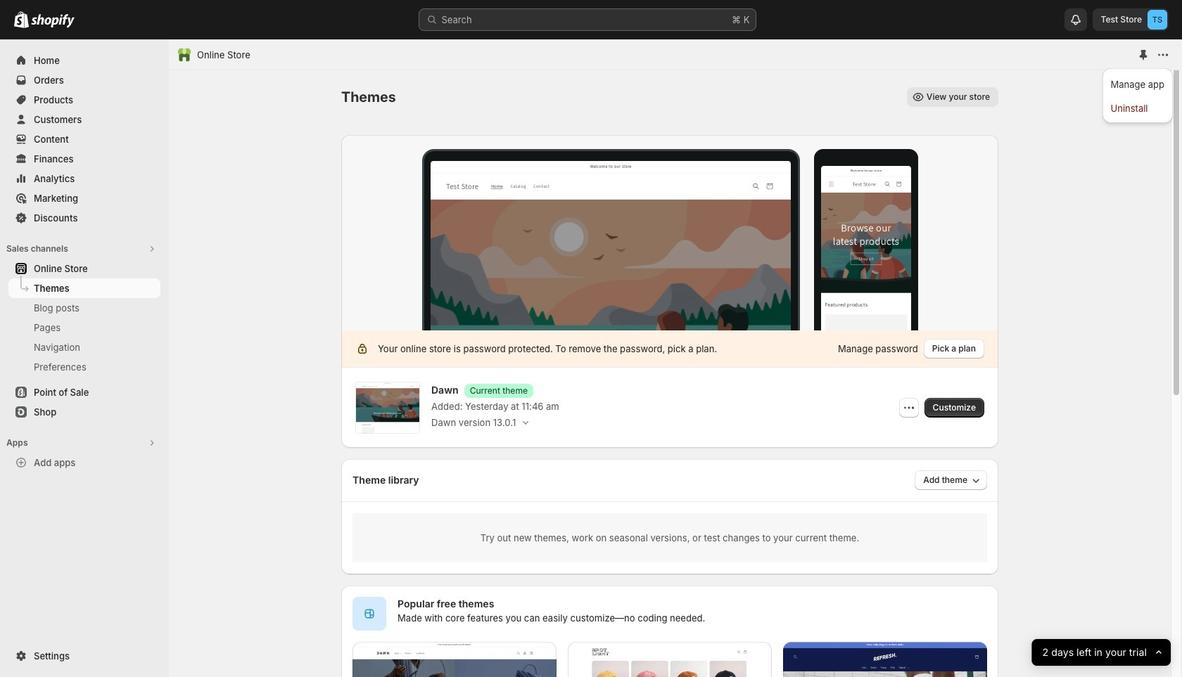 Task type: locate. For each thing, give the bounding box(es) containing it.
shopify image
[[14, 11, 29, 28], [31, 14, 75, 28]]

0 horizontal spatial shopify image
[[14, 11, 29, 28]]

online store image
[[177, 48, 191, 62]]



Task type: describe. For each thing, give the bounding box(es) containing it.
test store image
[[1148, 10, 1168, 30]]

1 horizontal spatial shopify image
[[31, 14, 75, 28]]



Task type: vqa. For each thing, say whether or not it's contained in the screenshot.
My Store
no



